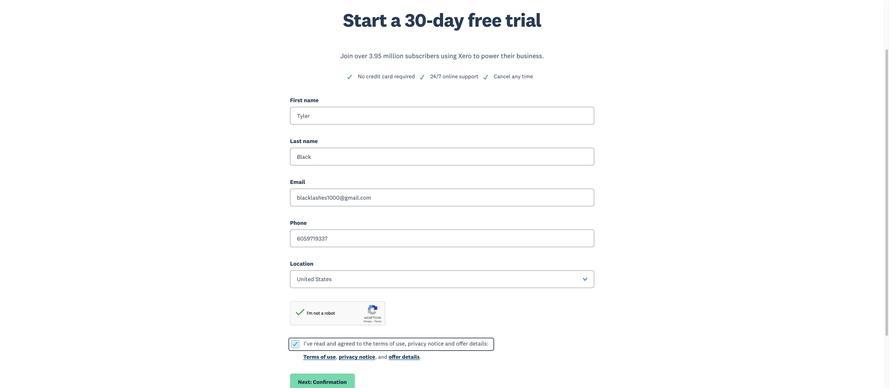 Task type: locate. For each thing, give the bounding box(es) containing it.
power
[[481, 52, 499, 60]]

offer left details:
[[456, 340, 468, 348]]

support
[[459, 73, 478, 80]]

1 horizontal spatial offer
[[456, 340, 468, 348]]

trial
[[505, 8, 541, 32]]

0 vertical spatial to
[[473, 52, 480, 60]]

notice
[[428, 340, 444, 348], [359, 354, 375, 361]]

0 horizontal spatial included image
[[347, 74, 353, 80]]

0 vertical spatial notice
[[428, 340, 444, 348]]

the
[[363, 340, 372, 348]]

and right "read"
[[327, 340, 336, 348]]

last name
[[290, 138, 318, 145]]

privacy up .
[[408, 340, 426, 348]]

of left use,
[[389, 340, 394, 348]]

details
[[402, 354, 420, 361]]

1 vertical spatial to
[[357, 340, 362, 348]]

0 vertical spatial privacy
[[408, 340, 426, 348]]

,
[[336, 354, 337, 361], [375, 354, 377, 361]]

offer details link
[[389, 354, 420, 362]]

offer down i've read and agreed to the terms of use, privacy notice and offer details:
[[389, 354, 401, 361]]

use
[[327, 354, 336, 361]]

privacy down agreed
[[339, 354, 358, 361]]

30-
[[405, 8, 433, 32]]

included image left no
[[347, 74, 353, 80]]

phone
[[290, 220, 307, 227]]

terms of use , privacy notice , and offer details .
[[303, 354, 421, 361]]

next: confirmation
[[298, 379, 347, 386]]

1 horizontal spatial notice
[[428, 340, 444, 348]]

1 vertical spatial name
[[303, 138, 318, 145]]

included image for 24/7 online support
[[419, 74, 425, 80]]

included image
[[347, 74, 353, 80], [419, 74, 425, 80]]

cancel any time
[[494, 73, 533, 80]]

1 vertical spatial of
[[321, 354, 326, 361]]

join over 3.95 million subscribers using xero to power their business.
[[340, 52, 544, 60]]

united
[[297, 276, 314, 283]]

2 included image from the left
[[419, 74, 425, 80]]

i've read and agreed to the terms of use, privacy notice and offer details:
[[304, 340, 488, 348]]

name right last
[[303, 138, 318, 145]]

i've
[[304, 340, 312, 348]]

and down terms
[[378, 354, 387, 361]]

privacy notice link
[[339, 354, 375, 362]]

start a 30-day free trial
[[343, 8, 541, 32]]

name
[[304, 97, 319, 104], [303, 138, 318, 145]]

2 , from the left
[[375, 354, 377, 361]]

privacy
[[408, 340, 426, 348], [339, 354, 358, 361]]

1 included image from the left
[[347, 74, 353, 80]]

name for first name
[[304, 97, 319, 104]]

agreed
[[338, 340, 355, 348]]

.
[[420, 354, 421, 361]]

name right first at the left of the page
[[304, 97, 319, 104]]

last
[[290, 138, 302, 145]]

email
[[290, 179, 305, 186]]

name for last name
[[303, 138, 318, 145]]

, left privacy notice link
[[336, 354, 337, 361]]

0 vertical spatial of
[[389, 340, 394, 348]]

online
[[443, 73, 458, 80]]

0 horizontal spatial privacy
[[339, 354, 358, 361]]

read
[[314, 340, 325, 348]]

to right xero
[[473, 52, 480, 60]]

credit
[[366, 73, 381, 80]]

0 horizontal spatial ,
[[336, 354, 337, 361]]

included image left 24/7
[[419, 74, 425, 80]]

offer
[[456, 340, 468, 348], [389, 354, 401, 361]]

1 horizontal spatial and
[[378, 354, 387, 361]]

to
[[473, 52, 480, 60], [357, 340, 362, 348]]

of left use
[[321, 354, 326, 361]]

1 horizontal spatial included image
[[419, 74, 425, 80]]

1 vertical spatial privacy
[[339, 354, 358, 361]]

0 horizontal spatial notice
[[359, 354, 375, 361]]

1 horizontal spatial ,
[[375, 354, 377, 361]]

and left details:
[[445, 340, 455, 348]]

1 horizontal spatial to
[[473, 52, 480, 60]]

subscribers
[[405, 52, 439, 60]]

united states
[[297, 276, 332, 283]]

start
[[343, 8, 387, 32]]

0 horizontal spatial to
[[357, 340, 362, 348]]

1 horizontal spatial privacy
[[408, 340, 426, 348]]

0 vertical spatial name
[[304, 97, 319, 104]]

0 horizontal spatial offer
[[389, 354, 401, 361]]

of
[[389, 340, 394, 348], [321, 354, 326, 361]]

and
[[327, 340, 336, 348], [445, 340, 455, 348], [378, 354, 387, 361]]

to left the
[[357, 340, 362, 348]]

location
[[290, 261, 313, 268]]

, down terms
[[375, 354, 377, 361]]



Task type: vqa. For each thing, say whether or not it's contained in the screenshot.
Offer
yes



Task type: describe. For each thing, give the bounding box(es) containing it.
next:
[[298, 379, 312, 386]]

Email email field
[[290, 189, 594, 207]]

free
[[468, 8, 501, 32]]

2 horizontal spatial and
[[445, 340, 455, 348]]

states
[[315, 276, 332, 283]]

million
[[383, 52, 404, 60]]

First name text field
[[290, 107, 594, 125]]

time
[[522, 73, 533, 80]]

1 vertical spatial notice
[[359, 354, 375, 361]]

first
[[290, 97, 303, 104]]

any
[[512, 73, 521, 80]]

1 vertical spatial offer
[[389, 354, 401, 361]]

Phone text field
[[290, 230, 594, 248]]

included image
[[483, 74, 489, 80]]

included image for no credit card required
[[347, 74, 353, 80]]

terms
[[373, 340, 388, 348]]

0 horizontal spatial of
[[321, 354, 326, 361]]

join
[[340, 52, 353, 60]]

their
[[501, 52, 515, 60]]

3.95
[[369, 52, 382, 60]]

confirmation
[[313, 379, 347, 386]]

terms of use link
[[303, 354, 336, 362]]

using
[[441, 52, 457, 60]]

Last name text field
[[290, 148, 594, 166]]

24/7
[[430, 73, 441, 80]]

0 horizontal spatial and
[[327, 340, 336, 348]]

1 horizontal spatial of
[[389, 340, 394, 348]]

24/7 online support
[[430, 73, 478, 80]]

business.
[[516, 52, 544, 60]]

1 , from the left
[[336, 354, 337, 361]]

no credit card required
[[358, 73, 415, 80]]

0 vertical spatial offer
[[456, 340, 468, 348]]

details:
[[469, 340, 488, 348]]

use,
[[396, 340, 406, 348]]

a
[[391, 8, 401, 32]]

first name
[[290, 97, 319, 104]]

cancel
[[494, 73, 511, 80]]

card
[[382, 73, 393, 80]]

xero
[[458, 52, 472, 60]]

required
[[394, 73, 415, 80]]

over
[[355, 52, 367, 60]]

no
[[358, 73, 365, 80]]

next: confirmation button
[[290, 374, 355, 389]]

day
[[433, 8, 464, 32]]

terms
[[303, 354, 319, 361]]



